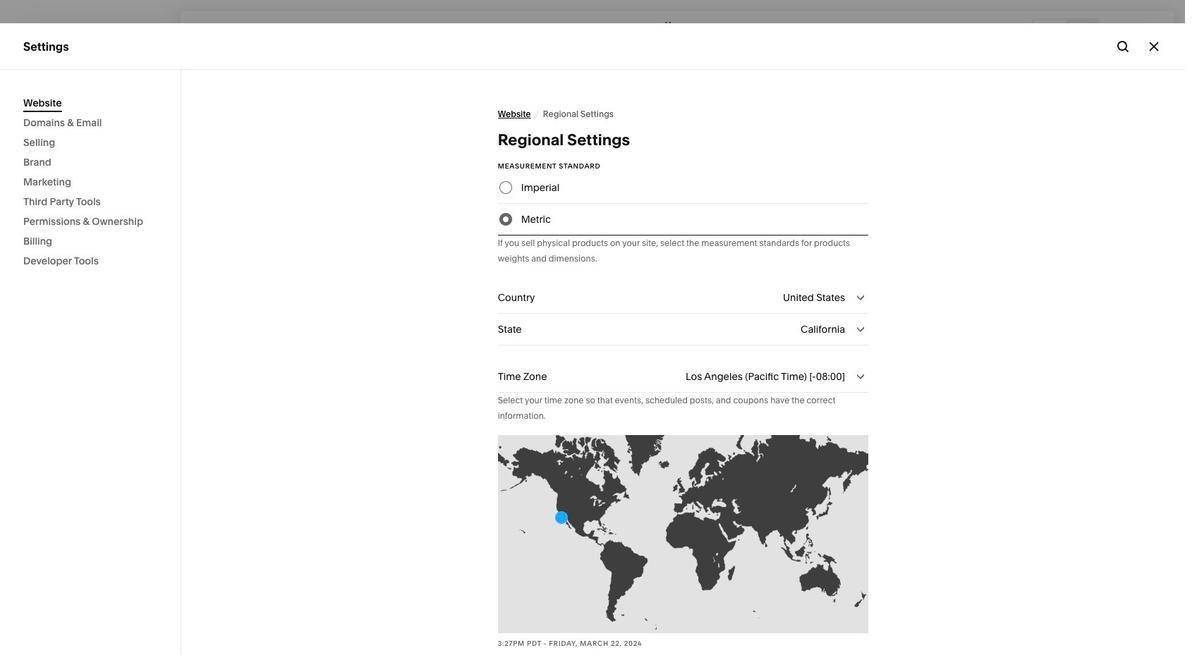 Task type: describe. For each thing, give the bounding box(es) containing it.
site preview image
[[1146, 23, 1162, 38]]

style image
[[1113, 23, 1128, 38]]

mobile image
[[1075, 23, 1090, 38]]



Task type: locate. For each thing, give the bounding box(es) containing it.
tab list
[[1034, 19, 1099, 42]]

0 horizontal spatial search image
[[141, 23, 157, 39]]

None field
[[498, 282, 869, 313], [498, 314, 869, 345], [498, 361, 869, 392], [498, 282, 869, 313], [498, 314, 869, 345], [498, 361, 869, 392]]

world map image
[[498, 435, 869, 634]]

desktop image
[[1042, 23, 1058, 38]]

search image
[[141, 23, 157, 39], [1116, 38, 1131, 54]]

logo squarespace image
[[23, 23, 39, 39]]

1 horizontal spatial search image
[[1116, 38, 1131, 54]]

cross large image
[[1147, 38, 1162, 54]]



Task type: vqa. For each thing, say whether or not it's contained in the screenshot.
desktop image
yes



